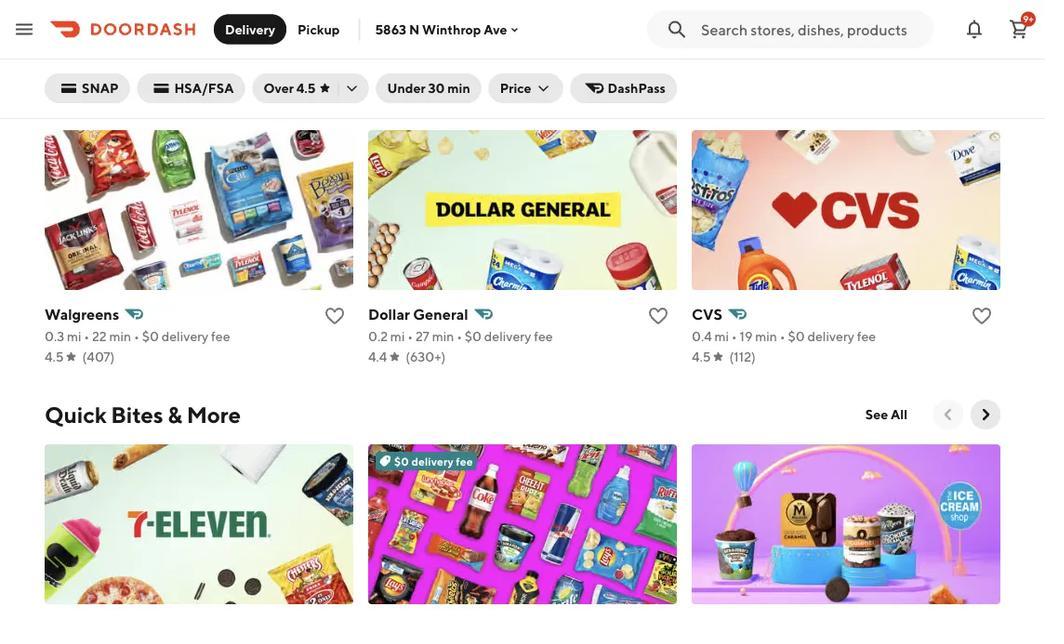 Task type: locate. For each thing, give the bounding box(es) containing it.
previous button of carousel image
[[940, 406, 958, 424]]

• up (31,400+)
[[131, 14, 136, 30]]

delivery for dollar general
[[485, 329, 532, 344]]

min for walgreens
[[109, 329, 131, 344]]

click to add this store to your saved list image
[[324, 305, 346, 328], [971, 305, 994, 328]]

delivery
[[225, 21, 275, 37]]

fee
[[208, 14, 227, 30], [211, 329, 230, 344], [534, 329, 553, 344], [858, 329, 877, 344], [456, 455, 473, 468]]

mi right 0.2
[[391, 329, 405, 344]]

general
[[413, 306, 469, 323]]

$​0 for walgreens
[[142, 329, 159, 344]]

click to add this store to your saved list image for walgreens
[[324, 305, 346, 328]]

more
[[187, 401, 241, 428]]

(112)
[[730, 349, 756, 365]]

27
[[416, 329, 430, 344]]

2 click to add this store to your saved list image from the left
[[971, 305, 994, 328]]

delivery
[[159, 14, 206, 30], [162, 329, 209, 344], [485, 329, 532, 344], [808, 329, 855, 344], [412, 455, 454, 468]]

19 up (112)
[[740, 329, 753, 344]]

dollar
[[368, 306, 410, 323]]

0.2
[[368, 329, 388, 344]]

under 30 min button
[[376, 74, 482, 103]]

0 horizontal spatial 4.5
[[45, 349, 64, 365]]

min right 22
[[109, 329, 131, 344]]

4.5 down 0.4
[[692, 349, 711, 365]]

•
[[83, 14, 88, 30], [131, 14, 136, 30], [84, 329, 89, 344], [134, 329, 139, 344], [408, 329, 413, 344], [457, 329, 462, 344], [732, 329, 738, 344], [780, 329, 786, 344]]

• left 22
[[84, 329, 89, 344]]

1 vertical spatial 19
[[740, 329, 753, 344]]

mi right 0.3
[[67, 329, 81, 344]]

mi right 4.2
[[66, 14, 80, 30]]

get the essentials
[[45, 87, 231, 114]]

0 vertical spatial 19
[[91, 14, 104, 30]]

1 horizontal spatial 19
[[740, 329, 753, 344]]

snap
[[82, 80, 119, 96]]

0 horizontal spatial click to add this store to your saved list image
[[324, 305, 346, 328]]

price button
[[489, 74, 563, 103]]

snap button
[[45, 74, 130, 103]]

4.4
[[368, 349, 387, 365]]

19 for 0.4
[[740, 329, 753, 344]]

5863 n winthrop ave
[[375, 22, 508, 37]]

get the essentials link
[[45, 86, 231, 115]]

$​0 for cvs
[[788, 329, 805, 344]]

min up (112)
[[756, 329, 778, 344]]

bites
[[111, 401, 163, 428]]

min up (31,400+)
[[106, 14, 128, 30]]

&
[[168, 401, 182, 428]]

4.5
[[297, 80, 316, 96], [45, 349, 64, 365], [692, 349, 711, 365]]

4.5 down 0.3
[[45, 349, 64, 365]]

(31,400+)
[[82, 35, 140, 50]]

mi
[[66, 14, 80, 30], [67, 329, 81, 344], [391, 329, 405, 344], [715, 329, 729, 344]]

2 horizontal spatial 4.5
[[692, 349, 711, 365]]

mi for walgreens
[[67, 329, 81, 344]]

$0
[[394, 455, 409, 468]]

1 horizontal spatial 4.5
[[297, 80, 316, 96]]

4.5 for cvs
[[692, 349, 711, 365]]

$​0
[[139, 14, 156, 30], [142, 329, 159, 344], [465, 329, 482, 344], [788, 329, 805, 344]]

min right the 27
[[432, 329, 454, 344]]

9+
[[1024, 13, 1034, 24]]

1 click to add this store to your saved list image from the left
[[324, 305, 346, 328]]

delivery for walgreens
[[162, 329, 209, 344]]

19
[[91, 14, 104, 30], [740, 329, 753, 344]]

0 horizontal spatial 19
[[91, 14, 104, 30]]

mi for dollar general
[[391, 329, 405, 344]]

1 horizontal spatial click to add this store to your saved list image
[[971, 305, 994, 328]]

min
[[106, 14, 128, 30], [448, 80, 471, 96], [109, 329, 131, 344], [432, 329, 454, 344], [756, 329, 778, 344]]

(407)
[[82, 349, 115, 365]]

delivery button
[[214, 14, 287, 44]]

hsa/fsa button
[[137, 74, 245, 103]]

4.5 right 'over'
[[297, 80, 316, 96]]

5863 n winthrop ave button
[[375, 22, 522, 37]]

mi right 0.4
[[715, 329, 729, 344]]

19 up (31,400+)
[[91, 14, 104, 30]]

min right the 30
[[448, 80, 471, 96]]

19 for 4.2
[[91, 14, 104, 30]]



Task type: describe. For each thing, give the bounding box(es) containing it.
the
[[88, 87, 123, 114]]

pickup
[[298, 21, 340, 37]]

quick
[[45, 401, 107, 428]]

over
[[264, 80, 294, 96]]

see all
[[866, 407, 908, 422]]

dashpass
[[608, 80, 666, 96]]

0.4 mi • 19 min • $​0 delivery fee
[[692, 329, 877, 344]]

next button of carousel image
[[977, 406, 996, 424]]

• down "general" on the left of page
[[457, 329, 462, 344]]

price
[[500, 80, 532, 96]]

pickup button
[[287, 14, 351, 44]]

hsa/fsa
[[174, 80, 234, 96]]

(630+)
[[406, 349, 446, 365]]

$​0 for dollar general
[[465, 329, 482, 344]]

over 4.5 button
[[253, 74, 369, 103]]

min for cvs
[[756, 329, 778, 344]]

min for dollar general
[[432, 329, 454, 344]]

dollar general
[[368, 306, 469, 323]]

4.5 for walgreens
[[45, 349, 64, 365]]

see all link
[[855, 400, 919, 430]]

30
[[428, 80, 445, 96]]

• left the 27
[[408, 329, 413, 344]]

delivery for cvs
[[808, 329, 855, 344]]

4.2 mi • 19 min • $​0 delivery fee
[[45, 14, 227, 30]]

fee for cvs
[[858, 329, 877, 344]]

5863
[[375, 22, 407, 37]]

fee for walgreens
[[211, 329, 230, 344]]

walgreens
[[45, 306, 119, 323]]

n
[[409, 22, 420, 37]]

open menu image
[[13, 18, 35, 40]]

22
[[92, 329, 107, 344]]

get
[[45, 87, 84, 114]]

click to add this store to your saved list image for cvs
[[971, 305, 994, 328]]

cvs
[[692, 306, 723, 323]]

4.5 inside button
[[297, 80, 316, 96]]

• right 22
[[134, 329, 139, 344]]

dashpass button
[[571, 74, 677, 103]]

4.2
[[45, 14, 63, 30]]

mi for cvs
[[715, 329, 729, 344]]

min inside under 30 min button
[[448, 80, 471, 96]]

quick bites & more
[[45, 401, 241, 428]]

click to add this store to your saved list image
[[648, 305, 670, 328]]

essentials
[[128, 87, 231, 114]]

see
[[866, 407, 889, 422]]

ave
[[484, 22, 508, 37]]

• right 0.4
[[780, 329, 786, 344]]

notification bell image
[[964, 18, 986, 40]]

0.4
[[692, 329, 712, 344]]

under
[[387, 80, 426, 96]]

0.2 mi • 27 min • $​0 delivery fee
[[368, 329, 553, 344]]

1 items, open order cart image
[[1009, 18, 1031, 40]]

$0 delivery fee
[[394, 455, 473, 468]]

• up (112)
[[732, 329, 738, 344]]

under 30 min
[[387, 80, 471, 96]]

0.3 mi • 22 min • $​0 delivery fee
[[45, 329, 230, 344]]

all
[[891, 407, 908, 422]]

• right 4.2
[[83, 14, 88, 30]]

9+ button
[[1001, 11, 1038, 48]]

Store search: begin typing to search for stores available on DoorDash text field
[[702, 19, 923, 40]]

winthrop
[[422, 22, 481, 37]]

4.8
[[45, 35, 64, 50]]

over 4.5
[[264, 80, 316, 96]]

0.3
[[45, 329, 64, 344]]

fee for dollar general
[[534, 329, 553, 344]]

quick bites & more link
[[45, 400, 241, 430]]



Task type: vqa. For each thing, say whether or not it's contained in the screenshot.


